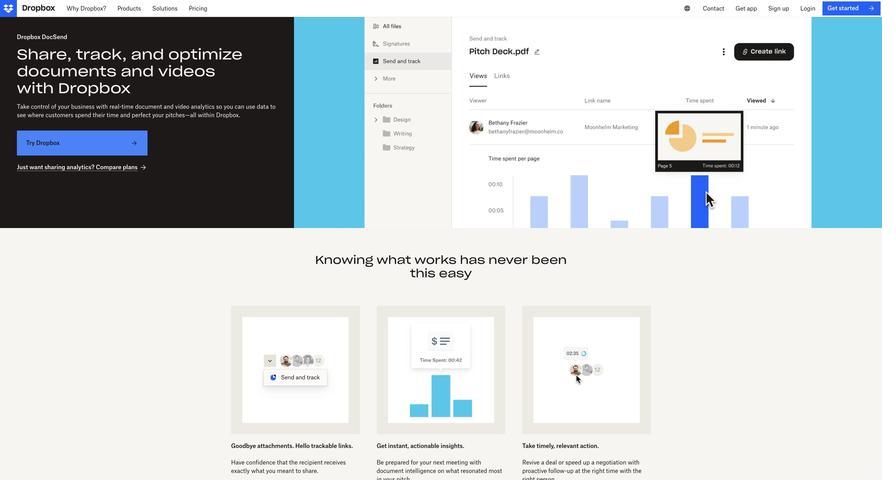 Task type: vqa. For each thing, say whether or not it's contained in the screenshot.
pitches—all
yes



Task type: locate. For each thing, give the bounding box(es) containing it.
time up perfect
[[122, 103, 134, 110]]

1 vertical spatial right
[[523, 476, 535, 481]]

1 horizontal spatial to
[[296, 468, 301, 475]]

why dropbox?
[[67, 5, 106, 12]]

been
[[532, 253, 567, 267]]

0 horizontal spatial up
[[567, 468, 574, 475]]

1 horizontal spatial take
[[523, 443, 536, 450]]

a blue bar graph that shows time spent per page with the page numbers on the x axis image
[[294, 17, 882, 228]]

right down proactive at right
[[523, 476, 535, 481]]

0 vertical spatial to
[[270, 103, 276, 110]]

get instant, actionable insights.
[[377, 443, 465, 450]]

1 horizontal spatial document
[[377, 468, 404, 475]]

0 horizontal spatial what
[[251, 468, 265, 475]]

0 horizontal spatial document
[[135, 103, 162, 110]]

0 horizontal spatial get
[[377, 443, 387, 450]]

be prepared for your next meeting with document intelligence on what resonated most in your pitch.
[[377, 459, 502, 481]]

1 vertical spatial take
[[523, 443, 536, 450]]

dropbox inside share, track, and optimize documents and videos with dropbox
[[58, 79, 131, 97]]

exactly
[[231, 468, 250, 475]]

real-
[[109, 103, 122, 110]]

you up dropbox.
[[224, 103, 233, 110]]

take inside take control of your business with real-time document and video analytics so you can use data to see where customers spend their time and perfect your pitches—all within dropbox.
[[17, 103, 29, 110]]

a left deal
[[541, 459, 544, 466]]

get for get started
[[828, 5, 838, 12]]

with inside take control of your business with real-time document and video analytics so you can use data to see where customers spend their time and perfect your pitches—all within dropbox.
[[96, 103, 108, 110]]

0 horizontal spatial time
[[107, 112, 119, 119]]

with up resonated
[[470, 459, 481, 466]]

in
[[377, 476, 382, 481]]

resonated
[[461, 468, 487, 475]]

pitch.
[[397, 476, 412, 481]]

0 horizontal spatial the
[[289, 459, 298, 466]]

document up perfect
[[135, 103, 162, 110]]

actionable
[[411, 443, 440, 450]]

1 horizontal spatial time
[[122, 103, 134, 110]]

why
[[67, 5, 79, 12]]

share,
[[17, 46, 72, 63]]

just
[[17, 164, 28, 171]]

1 horizontal spatial you
[[266, 468, 276, 475]]

relevant
[[557, 443, 579, 450]]

2 vertical spatial time
[[606, 468, 618, 475]]

get for get app
[[736, 5, 746, 12]]

analytics
[[191, 103, 215, 110]]

up
[[783, 5, 789, 12], [583, 459, 590, 466], [567, 468, 574, 475]]

2 horizontal spatial the
[[633, 468, 642, 475]]

time inside revive a deal or speed up a negotiation with proactive follow-up at the right time with the right person.
[[606, 468, 618, 475]]

login link
[[795, 0, 822, 17]]

1 vertical spatial time
[[107, 112, 119, 119]]

login
[[801, 5, 816, 12]]

where
[[28, 112, 44, 119]]

get
[[828, 5, 838, 12], [736, 5, 746, 12], [377, 443, 387, 450]]

started
[[839, 5, 859, 12]]

take up revive
[[523, 443, 536, 450]]

with up their
[[96, 103, 108, 110]]

insights.
[[441, 443, 465, 450]]

that
[[277, 459, 288, 466]]

1 horizontal spatial the
[[582, 468, 591, 475]]

0 vertical spatial time
[[122, 103, 134, 110]]

dropbox up share,
[[17, 33, 41, 41]]

at
[[575, 468, 581, 475]]

0 vertical spatial you
[[224, 103, 233, 110]]

time down negotiation
[[606, 468, 618, 475]]

to inside take control of your business with real-time document and video analytics so you can use data to see where customers spend their time and perfect your pitches—all within dropbox.
[[270, 103, 276, 110]]

what inside have confidence that the recipient receives exactly what you meant to share.
[[251, 468, 265, 475]]

you inside take control of your business with real-time document and video analytics so you can use data to see where customers spend their time and perfect your pitches—all within dropbox.
[[224, 103, 233, 110]]

take for take timely, relevant action.
[[523, 443, 536, 450]]

1 vertical spatial to
[[296, 468, 301, 475]]

get inside get app dropdown button
[[736, 5, 746, 12]]

1 horizontal spatial get
[[736, 5, 746, 12]]

solutions
[[152, 5, 178, 12]]

0 vertical spatial right
[[592, 468, 605, 475]]

a blue bar graph that shows how much time was spent on a slide image
[[388, 317, 494, 424]]

get for get instant, actionable insights.
[[377, 443, 387, 450]]

attachments.
[[257, 443, 294, 450]]

get app
[[736, 5, 757, 12]]

and
[[131, 46, 164, 63], [121, 62, 154, 80], [164, 103, 174, 110], [120, 112, 130, 119]]

take up see
[[17, 103, 29, 110]]

2 horizontal spatial get
[[828, 5, 838, 12]]

1 vertical spatial dropbox
[[58, 79, 131, 97]]

up left at
[[567, 468, 574, 475]]

0 horizontal spatial you
[[224, 103, 233, 110]]

0 horizontal spatial a
[[541, 459, 544, 466]]

within
[[198, 112, 215, 119]]

1 vertical spatial document
[[377, 468, 404, 475]]

deal
[[546, 459, 557, 466]]

dropbox?
[[80, 5, 106, 12]]

1 horizontal spatial a
[[592, 459, 595, 466]]

0 horizontal spatial to
[[270, 103, 276, 110]]

just want sharing analytics? compare plans link
[[17, 163, 148, 172]]

dropbox.
[[216, 112, 240, 119]]

0 vertical spatial up
[[783, 5, 789, 12]]

business
[[71, 103, 95, 110]]

with right negotiation
[[628, 459, 640, 466]]

get up be
[[377, 443, 387, 450]]

1 horizontal spatial up
[[583, 459, 590, 466]]

or
[[559, 459, 564, 466]]

to left share.
[[296, 468, 301, 475]]

dropbox right try
[[36, 140, 60, 147]]

take
[[17, 103, 29, 110], [523, 443, 536, 450]]

your
[[58, 103, 70, 110], [152, 112, 164, 119], [420, 459, 432, 466], [383, 476, 395, 481]]

get inside get started link
[[828, 5, 838, 12]]

2 horizontal spatial what
[[446, 468, 459, 475]]

document
[[135, 103, 162, 110], [377, 468, 404, 475]]

documents
[[17, 62, 117, 80]]

to right data
[[270, 103, 276, 110]]

have
[[231, 459, 245, 466]]

with
[[17, 79, 54, 97], [96, 103, 108, 110], [470, 459, 481, 466], [628, 459, 640, 466], [620, 468, 632, 475]]

up right speed
[[583, 459, 590, 466]]

right down negotiation
[[592, 468, 605, 475]]

analytics?
[[67, 164, 95, 171]]

have confidence that the recipient receives exactly what you meant to share.
[[231, 459, 346, 475]]

with down negotiation
[[620, 468, 632, 475]]

2 horizontal spatial up
[[783, 5, 789, 12]]

this
[[410, 266, 436, 281]]

dropbox up business
[[58, 79, 131, 97]]

get left started on the top right of the page
[[828, 5, 838, 12]]

up right sign
[[783, 5, 789, 12]]

1 vertical spatial you
[[266, 468, 276, 475]]

what
[[377, 253, 411, 267], [251, 468, 265, 475], [446, 468, 459, 475]]

the
[[289, 459, 298, 466], [582, 468, 591, 475], [633, 468, 642, 475]]

to
[[270, 103, 276, 110], [296, 468, 301, 475]]

customers
[[45, 112, 73, 119]]

dropbox
[[17, 33, 41, 41], [58, 79, 131, 97], [36, 140, 60, 147]]

0 vertical spatial take
[[17, 103, 29, 110]]

pitches—all
[[166, 112, 196, 119]]

what inside be prepared for your next meeting with document intelligence on what resonated most in your pitch.
[[446, 468, 459, 475]]

the inside have confidence that the recipient receives exactly what you meant to share.
[[289, 459, 298, 466]]

instant,
[[388, 443, 409, 450]]

time down "real-"
[[107, 112, 119, 119]]

a down action. on the right of the page
[[592, 459, 595, 466]]

0 horizontal spatial take
[[17, 103, 29, 110]]

compare
[[96, 164, 121, 171]]

take for take control of your business with real-time document and video analytics so you can use data to see where customers spend their time and perfect your pitches—all within dropbox.
[[17, 103, 29, 110]]

want
[[29, 164, 43, 171]]

0 horizontal spatial right
[[523, 476, 535, 481]]

you down confidence
[[266, 468, 276, 475]]

share, track, and optimize documents and videos with dropbox
[[17, 46, 243, 97]]

hello
[[296, 443, 310, 450]]

trackable
[[311, 443, 337, 450]]

2 horizontal spatial time
[[606, 468, 618, 475]]

get left app
[[736, 5, 746, 12]]

see
[[17, 112, 26, 119]]

with up control
[[17, 79, 54, 97]]

time
[[122, 103, 134, 110], [107, 112, 119, 119], [606, 468, 618, 475]]

sign
[[769, 5, 781, 12]]

track,
[[76, 46, 127, 63]]

1 horizontal spatial what
[[377, 253, 411, 267]]

a user hovering over the icon of another user to see how long they viewed the document image
[[534, 317, 640, 424]]

0 vertical spatial document
[[135, 103, 162, 110]]

goodbye attachments. hello trackable links.
[[231, 443, 353, 450]]

document down prepared
[[377, 468, 404, 475]]

2 vertical spatial up
[[567, 468, 574, 475]]



Task type: describe. For each thing, give the bounding box(es) containing it.
0 vertical spatial dropbox
[[17, 33, 41, 41]]

goodbye
[[231, 443, 256, 450]]

speed
[[566, 459, 582, 466]]

so
[[216, 103, 222, 110]]

try
[[26, 140, 35, 147]]

revive
[[523, 459, 540, 466]]

negotiation
[[596, 459, 627, 466]]

document inside take control of your business with real-time document and video analytics so you can use data to see where customers spend their time and perfect your pitches—all within dropbox.
[[135, 103, 162, 110]]

knowing what works has never been this easy
[[315, 253, 567, 281]]

1 vertical spatial up
[[583, 459, 590, 466]]

products
[[117, 5, 141, 12]]

action.
[[580, 443, 599, 450]]

works
[[415, 253, 457, 267]]

get started
[[828, 5, 859, 12]]

receives
[[324, 459, 346, 466]]

meeting
[[446, 459, 468, 466]]

take timely, relevant action.
[[523, 443, 599, 450]]

1 horizontal spatial right
[[592, 468, 605, 475]]

share.
[[303, 468, 318, 475]]

optimize
[[168, 46, 243, 63]]

2 vertical spatial dropbox
[[36, 140, 60, 147]]

sign up link
[[763, 0, 795, 17]]

links.
[[339, 443, 353, 450]]

try dropbox link
[[17, 131, 148, 156]]

has
[[460, 253, 485, 267]]

dropbox docsend
[[17, 33, 67, 41]]

spend
[[75, 112, 91, 119]]

video
[[175, 103, 189, 110]]

what inside the knowing what works has never been this easy
[[377, 253, 411, 267]]

2 a from the left
[[592, 459, 595, 466]]

take control of your business with real-time document and video analytics so you can use data to see where customers spend their time and perfect your pitches—all within dropbox.
[[17, 103, 276, 119]]

why dropbox? button
[[61, 0, 112, 17]]

data
[[257, 103, 269, 110]]

to inside have confidence that the recipient receives exactly what you meant to share.
[[296, 468, 301, 475]]

pricing link
[[183, 0, 213, 17]]

most
[[489, 468, 502, 475]]

get app button
[[730, 0, 763, 17]]

use
[[246, 103, 255, 110]]

contact
[[703, 5, 725, 12]]

you inside have confidence that the recipient receives exactly what you meant to share.
[[266, 468, 276, 475]]

confidence
[[246, 459, 276, 466]]

pricing
[[189, 5, 208, 12]]

with inside share, track, and optimize documents and videos with dropbox
[[17, 79, 54, 97]]

control
[[31, 103, 50, 110]]

for
[[411, 459, 418, 466]]

products button
[[112, 0, 147, 17]]

meant
[[277, 468, 294, 475]]

contact button
[[698, 0, 730, 17]]

solutions button
[[147, 0, 183, 17]]

their
[[93, 112, 105, 119]]

follow-
[[549, 468, 567, 475]]

app
[[747, 5, 757, 12]]

up inside "link"
[[783, 5, 789, 12]]

perfect
[[132, 112, 151, 119]]

person.
[[537, 476, 556, 481]]

document inside be prepared for your next meeting with document intelligence on what resonated most in your pitch.
[[377, 468, 404, 475]]

prepared
[[386, 459, 410, 466]]

plans
[[123, 164, 138, 171]]

intelligence
[[405, 468, 436, 475]]

with inside be prepared for your next meeting with document intelligence on what resonated most in your pitch.
[[470, 459, 481, 466]]

be
[[377, 459, 384, 466]]

your right in
[[383, 476, 395, 481]]

recipient
[[299, 459, 323, 466]]

revive a deal or speed up a negotiation with proactive follow-up at the right time with the right person.
[[523, 459, 642, 481]]

a "send and track" dropdown next to a list of user photos image
[[242, 317, 349, 424]]

1 a from the left
[[541, 459, 544, 466]]

get started link
[[823, 1, 881, 16]]

try dropbox
[[26, 140, 60, 147]]

proactive
[[523, 468, 547, 475]]

your up customers
[[58, 103, 70, 110]]

your up the intelligence on the left of page
[[420, 459, 432, 466]]

sharing
[[44, 164, 65, 171]]

easy
[[439, 266, 472, 281]]

knowing
[[315, 253, 373, 267]]

on
[[438, 468, 445, 475]]

your right perfect
[[152, 112, 164, 119]]

videos
[[158, 62, 215, 80]]

sign up
[[769, 5, 789, 12]]



